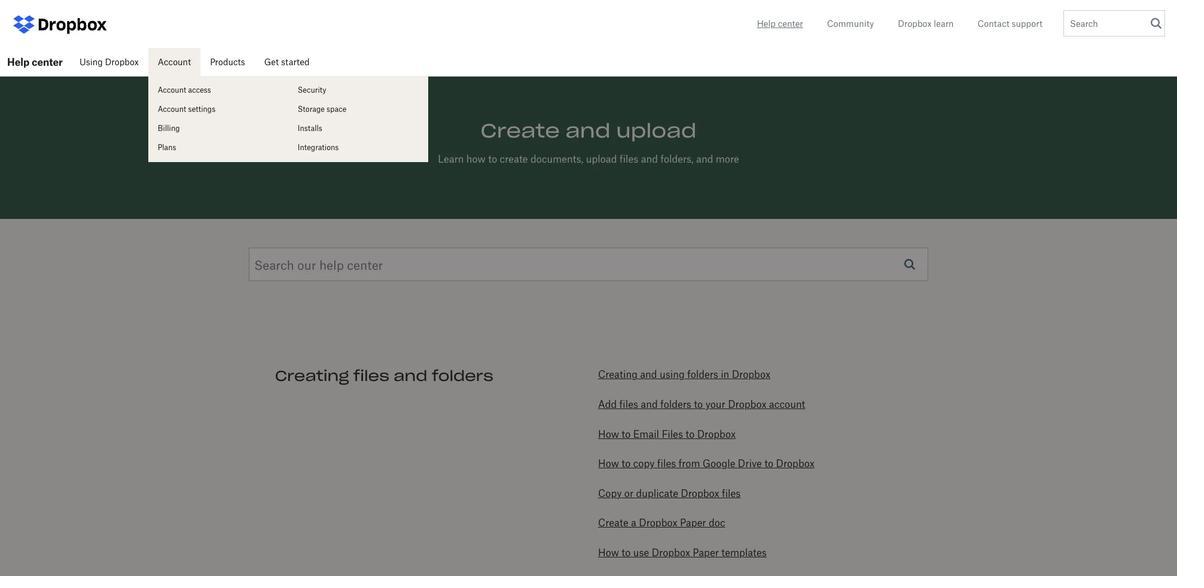 Task type: vqa. For each thing, say whether or not it's contained in the screenshot.
the for
no



Task type: describe. For each thing, give the bounding box(es) containing it.
how to use dropbox paper templates
[[599, 547, 767, 559]]

create a dropbox paper doc link
[[599, 517, 726, 529]]

0 vertical spatial paper
[[681, 517, 707, 529]]

account access link
[[148, 81, 288, 100]]

contact
[[978, 19, 1010, 29]]

folders for creating and using folders in dropbox
[[688, 369, 719, 381]]

account for account
[[158, 57, 191, 67]]

search image
[[1152, 18, 1162, 29]]

dropbox right the a
[[639, 517, 678, 529]]

storage space
[[298, 105, 347, 114]]

to right how
[[489, 153, 498, 165]]

add files and folders to your dropbox account
[[599, 399, 806, 411]]

using dropbox
[[80, 57, 139, 67]]

using dropbox link
[[70, 48, 148, 77]]

dropbox right use at the bottom of page
[[652, 547, 691, 559]]

create for create a dropbox paper doc
[[599, 517, 629, 529]]

copy or duplicate dropbox files link
[[599, 488, 741, 500]]

how to copy files from google drive to dropbox
[[599, 458, 815, 470]]

create and upload
[[481, 119, 697, 143]]

storage
[[298, 105, 325, 114]]

installs link
[[288, 119, 428, 138]]

dropbox learn
[[899, 19, 954, 29]]

to left copy
[[622, 458, 631, 470]]

account link
[[148, 48, 201, 77]]

center for the bottom the help center link
[[32, 56, 63, 68]]

contact support link
[[978, 17, 1043, 30]]

to left use at the bottom of page
[[622, 547, 631, 559]]

support
[[1013, 19, 1043, 29]]

community link
[[828, 17, 875, 30]]

account settings
[[158, 105, 216, 114]]

or
[[625, 488, 634, 500]]

products link
[[201, 48, 255, 77]]

dropbox down your on the right of the page
[[698, 428, 736, 440]]

dropbox right the using
[[105, 57, 139, 67]]

duplicate
[[637, 488, 679, 500]]

how for how to use dropbox paper templates
[[599, 547, 619, 559]]

how for how to email files to dropbox
[[599, 428, 619, 440]]

copy
[[599, 488, 622, 500]]

files
[[662, 428, 684, 440]]

dropbox right drive
[[777, 458, 815, 470]]

email
[[634, 428, 660, 440]]

clear image
[[1149, 19, 1158, 28]]

settings
[[188, 105, 216, 114]]

help center for the bottom the help center link
[[7, 56, 63, 68]]

copy
[[634, 458, 655, 470]]

security link
[[288, 81, 428, 100]]

dropbox learn link
[[899, 17, 954, 30]]

copy or duplicate dropbox files
[[599, 488, 741, 500]]

integrations
[[298, 143, 339, 152]]

doc
[[709, 517, 726, 529]]

account settings link
[[148, 100, 288, 119]]

0 vertical spatial help center link
[[758, 17, 804, 30]]

how to email files to dropbox
[[599, 428, 736, 440]]

folders,
[[661, 153, 694, 165]]

from
[[679, 458, 701, 470]]

account for account settings
[[158, 105, 186, 114]]

billing link
[[148, 119, 288, 138]]

a
[[632, 517, 637, 529]]

google
[[703, 458, 736, 470]]

how to use dropbox paper templates link
[[599, 547, 767, 559]]

how to copy files from google drive to dropbox link
[[599, 458, 815, 470]]

creating and using folders in dropbox link
[[599, 369, 771, 381]]

create for create and upload
[[481, 119, 560, 143]]

add files and folders to your dropbox account link
[[599, 399, 806, 411]]

how
[[467, 153, 486, 165]]



Task type: locate. For each thing, give the bounding box(es) containing it.
1 horizontal spatial create
[[599, 517, 629, 529]]

to left your on the right of the page
[[694, 399, 703, 411]]

creating for creating and using folders in dropbox
[[599, 369, 638, 381]]

dropbox right your on the right of the page
[[729, 399, 767, 411]]

1 vertical spatial center
[[32, 56, 63, 68]]

integrations link
[[288, 138, 428, 157]]

0 horizontal spatial help
[[7, 56, 29, 68]]

account
[[158, 57, 191, 67], [158, 86, 186, 95], [158, 105, 186, 114]]

learn
[[935, 19, 954, 29]]

paper
[[681, 517, 707, 529], [693, 547, 720, 559]]

how to email files to dropbox link
[[599, 428, 736, 440]]

1 account from the top
[[158, 57, 191, 67]]

dropbox
[[899, 19, 932, 29], [105, 57, 139, 67], [732, 369, 771, 381], [729, 399, 767, 411], [698, 428, 736, 440], [777, 458, 815, 470], [681, 488, 720, 500], [639, 517, 678, 529], [652, 547, 691, 559]]

dropbox left learn
[[899, 19, 932, 29]]

community
[[828, 19, 875, 29]]

creating files and folders
[[275, 367, 494, 386]]

security
[[298, 86, 327, 95]]

0 vertical spatial help center
[[758, 19, 804, 29]]

0 horizontal spatial creating
[[275, 367, 349, 386]]

drive
[[739, 458, 762, 470]]

how for how to copy files from google drive to dropbox
[[599, 458, 619, 470]]

get
[[264, 57, 279, 67]]

0 vertical spatial create
[[481, 119, 560, 143]]

None search field
[[1065, 11, 1158, 40]]

0 vertical spatial account
[[158, 57, 191, 67]]

upload up folders,
[[617, 119, 697, 143]]

1 vertical spatial upload
[[586, 153, 617, 165]]

plans link
[[148, 138, 288, 157]]

folders for add files and folders to your dropbox account
[[661, 399, 692, 411]]

to right drive
[[765, 458, 774, 470]]

2 how from the top
[[599, 458, 619, 470]]

account up account access
[[158, 57, 191, 67]]

1 horizontal spatial creating
[[599, 369, 638, 381]]

3 account from the top
[[158, 105, 186, 114]]

storage space link
[[288, 100, 428, 119]]

create up create
[[481, 119, 560, 143]]

creating and using folders in dropbox
[[599, 369, 771, 381]]

create left the a
[[599, 517, 629, 529]]

get started link
[[255, 48, 319, 77]]

0 horizontal spatial help center
[[7, 56, 63, 68]]

1 horizontal spatial help
[[758, 19, 776, 29]]

creating
[[275, 367, 349, 386], [599, 369, 638, 381]]

account up account settings on the left top of page
[[158, 86, 186, 95]]

learn how to create documents, upload files and folders, and more
[[438, 153, 740, 165]]

use
[[634, 547, 650, 559]]

upload
[[617, 119, 697, 143], [586, 153, 617, 165]]

Search text field
[[1065, 11, 1149, 36]]

to right files
[[686, 428, 695, 440]]

help
[[758, 19, 776, 29], [7, 56, 29, 68]]

1 vertical spatial create
[[599, 517, 629, 529]]

how down add
[[599, 428, 619, 440]]

2 vertical spatial account
[[158, 105, 186, 114]]

help for the bottom the help center link
[[7, 56, 29, 68]]

help center
[[758, 19, 804, 29], [7, 56, 63, 68]]

billing
[[158, 124, 180, 133]]

account
[[770, 399, 806, 411]]

get started
[[264, 57, 310, 67]]

more
[[716, 153, 740, 165]]

started
[[281, 57, 310, 67]]

how up copy at right
[[599, 458, 619, 470]]

contact support
[[978, 19, 1043, 29]]

help center for the help center link to the top
[[758, 19, 804, 29]]

3 how from the top
[[599, 547, 619, 559]]

help for the help center link to the top
[[758, 19, 776, 29]]

to
[[489, 153, 498, 165], [694, 399, 703, 411], [622, 428, 631, 440], [686, 428, 695, 440], [622, 458, 631, 470], [765, 458, 774, 470], [622, 547, 631, 559]]

0 vertical spatial help
[[758, 19, 776, 29]]

how left use at the bottom of page
[[599, 547, 619, 559]]

how
[[599, 428, 619, 440], [599, 458, 619, 470], [599, 547, 619, 559]]

paper left doc
[[681, 517, 707, 529]]

files
[[620, 153, 639, 165], [354, 367, 390, 386], [620, 399, 639, 411], [658, 458, 677, 470], [722, 488, 741, 500]]

center for the help center link to the top
[[779, 19, 804, 29]]

2 vertical spatial how
[[599, 547, 619, 559]]

1 vertical spatial help
[[7, 56, 29, 68]]

0 vertical spatial upload
[[617, 119, 697, 143]]

1 horizontal spatial help center
[[758, 19, 804, 29]]

space
[[327, 105, 347, 114]]

creating for creating files and folders
[[275, 367, 349, 386]]

learn
[[438, 153, 464, 165]]

1 vertical spatial paper
[[693, 547, 720, 559]]

1 how from the top
[[599, 428, 619, 440]]

2 account from the top
[[158, 86, 186, 95]]

create
[[481, 119, 560, 143], [599, 517, 629, 529]]

documents,
[[531, 153, 584, 165]]

paper down doc
[[693, 547, 720, 559]]

upload down create and upload
[[586, 153, 617, 165]]

1 vertical spatial help center
[[7, 56, 63, 68]]

None search field
[[250, 249, 892, 282]]

folders for creating files and folders
[[432, 367, 494, 386]]

dropbox image
[[36, 12, 108, 36]]

create
[[500, 153, 528, 165]]

dropbox right in in the right of the page
[[732, 369, 771, 381]]

0 horizontal spatial create
[[481, 119, 560, 143]]

1 horizontal spatial center
[[779, 19, 804, 29]]

0 horizontal spatial help center link
[[0, 48, 70, 77]]

help center link
[[758, 17, 804, 30], [0, 48, 70, 77]]

1 horizontal spatial help center link
[[758, 17, 804, 30]]

plans
[[158, 143, 176, 152]]

create a dropbox paper doc
[[599, 517, 726, 529]]

account access
[[158, 86, 211, 95]]

folders
[[432, 367, 494, 386], [688, 369, 719, 381], [661, 399, 692, 411]]

using
[[660, 369, 685, 381]]

0 horizontal spatial center
[[32, 56, 63, 68]]

templates
[[722, 547, 767, 559]]

1 vertical spatial account
[[158, 86, 186, 95]]

center
[[779, 19, 804, 29], [32, 56, 63, 68]]

products
[[210, 57, 245, 67]]

dropbox down how to copy files from google drive to dropbox
[[681, 488, 720, 500]]

1 vertical spatial how
[[599, 458, 619, 470]]

0 vertical spatial how
[[599, 428, 619, 440]]

0 vertical spatial center
[[779, 19, 804, 29]]

add
[[599, 399, 617, 411]]

to left email
[[622, 428, 631, 440]]

account for account access
[[158, 86, 186, 95]]

in
[[721, 369, 730, 381]]

using
[[80, 57, 103, 67]]

access
[[188, 86, 211, 95]]

installs
[[298, 124, 323, 133]]

and
[[566, 119, 611, 143], [641, 153, 658, 165], [697, 153, 714, 165], [394, 367, 428, 386], [641, 369, 658, 381], [641, 399, 658, 411]]

1 vertical spatial help center link
[[0, 48, 70, 77]]

search image
[[1152, 18, 1162, 29], [905, 259, 916, 270], [905, 259, 916, 270]]

account up the "billing"
[[158, 105, 186, 114]]

your
[[706, 399, 726, 411]]



